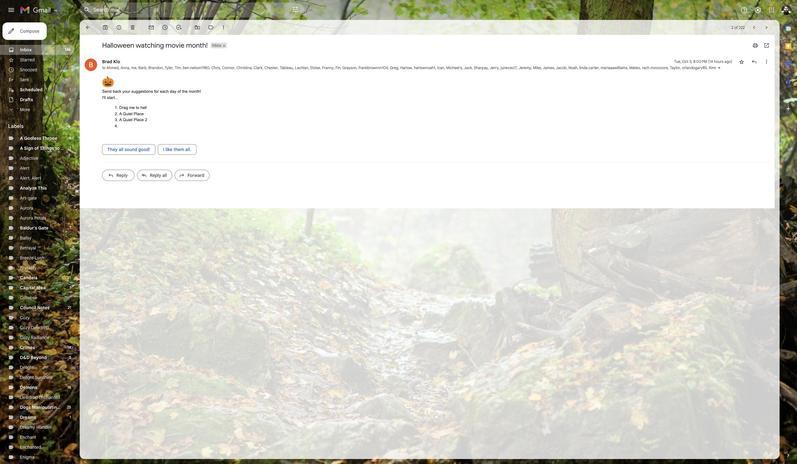 Task type: locate. For each thing, give the bounding box(es) containing it.
1 1 from the top
[[70, 87, 71, 92]]

Search mail text field
[[93, 7, 274, 13]]

enchanted up manipulating
[[39, 395, 60, 400]]

1 for a sign of things to come
[[70, 146, 71, 151]]

(14
[[709, 59, 714, 64]]

like
[[166, 147, 173, 152]]

None search field
[[80, 2, 304, 17]]

1 vertical spatial place
[[134, 117, 144, 122]]

1 horizontal spatial inbox
[[212, 43, 222, 48]]

1 vertical spatial delight
[[20, 375, 34, 380]]

1 for dreams
[[70, 415, 71, 420]]

3 1 from the top
[[70, 186, 71, 190]]

1 vertical spatial 2
[[145, 117, 147, 122]]

1 21 from the top
[[68, 275, 71, 280]]

0 vertical spatial quiet
[[123, 111, 133, 116]]

a sign of things to come
[[20, 146, 73, 151]]

labels heading
[[8, 123, 66, 130]]

32 , from the left
[[555, 65, 556, 70]]

analyze
[[20, 185, 37, 191]]

more image
[[221, 24, 227, 31]]

aurora for aurora link
[[20, 205, 33, 211]]

2 delight from the top
[[20, 375, 34, 380]]

to down brad
[[102, 65, 106, 70]]

back to inbox image
[[85, 24, 91, 31]]

adjective
[[20, 155, 38, 161]]

to left hell
[[136, 105, 139, 110]]

search mail image
[[82, 4, 93, 16]]

0 vertical spatial of
[[735, 25, 738, 30]]

reply all
[[150, 173, 167, 178]]

10 , from the left
[[235, 65, 236, 70]]

delight sunshine link
[[20, 375, 53, 380]]

dewdrop enchanted link
[[20, 395, 60, 400]]

0 vertical spatial enchanted
[[39, 395, 60, 400]]

clark
[[254, 65, 263, 70]]

21 for council notes
[[68, 305, 71, 310]]

noah
[[569, 65, 578, 70]]

alert up analyze this
[[32, 175, 41, 181]]

start...
[[107, 95, 118, 100]]

0 horizontal spatial reply
[[116, 173, 128, 178]]

0 horizontal spatial to
[[55, 146, 60, 151]]

0 vertical spatial all
[[119, 147, 124, 152]]

0 horizontal spatial 2
[[145, 117, 147, 122]]

movie
[[166, 41, 185, 50]]

snoozed
[[20, 67, 37, 73]]

brad
[[102, 59, 112, 65]]

tue, oct 3, 8:00 pm (14 hours ago) cell
[[675, 59, 733, 65]]

of right sign
[[34, 146, 39, 151]]

tue,
[[675, 59, 682, 64]]

3
[[69, 355, 71, 360]]

oct
[[683, 59, 689, 64]]

idea
[[36, 285, 46, 291]]

1 down 25
[[70, 415, 71, 420]]

1 horizontal spatial of
[[178, 89, 181, 94]]

crimes
[[20, 345, 35, 351]]

to
[[102, 65, 106, 70], [136, 105, 139, 110], [55, 146, 60, 151]]

council
[[20, 305, 36, 311]]

inbox inside the labels navigation
[[20, 47, 32, 53]]

me left barb
[[131, 65, 137, 70]]

alert
[[20, 165, 29, 171], [32, 175, 41, 181]]

sunshine
[[35, 375, 53, 380]]

3 cozy from the top
[[20, 335, 30, 341]]

aurora for aurora petals
[[20, 215, 33, 221]]

1 horizontal spatial alert
[[32, 175, 41, 181]]

report spam image
[[116, 24, 122, 31]]

30 , from the left
[[532, 65, 533, 70]]

tableau
[[280, 65, 293, 70]]

0 vertical spatial delight
[[20, 365, 34, 370]]

aurora down art-gate link
[[20, 205, 33, 211]]

archive image
[[102, 24, 108, 31]]

0 horizontal spatial all
[[119, 147, 124, 152]]

2 cozy from the top
[[20, 325, 30, 331]]

0 horizontal spatial alert
[[20, 165, 29, 171]]

reply down good!
[[150, 173, 161, 178]]

1 down '4'
[[70, 146, 71, 151]]

0 vertical spatial place
[[134, 111, 144, 116]]

inbox up starred link
[[20, 47, 32, 53]]

enigma
[[20, 455, 35, 460]]

1 up 6
[[70, 87, 71, 92]]

to inside the labels navigation
[[55, 146, 60, 151]]

inbox inside button
[[212, 43, 222, 48]]

i
[[163, 147, 164, 152]]

analyze this link
[[20, 185, 47, 191]]

add to tasks image
[[176, 24, 182, 31]]

brutality link
[[20, 265, 37, 271]]

delight for the delight link
[[20, 365, 34, 370]]

harlownoah1
[[414, 65, 436, 70]]

37 , from the left
[[641, 65, 642, 70]]

2 horizontal spatial of
[[735, 25, 738, 30]]

cozy up crimes "link"
[[20, 335, 30, 341]]

25 , from the left
[[462, 65, 463, 70]]

dewdrop down demons
[[20, 395, 38, 400]]

cozy dewdrop
[[20, 325, 49, 331]]

1 quiet from the top
[[123, 111, 133, 116]]

month! down move to image
[[186, 41, 208, 50]]

throne
[[42, 136, 57, 141]]

dewdrop up radiance
[[31, 325, 49, 331]]

2 horizontal spatial to
[[136, 105, 139, 110]]

ximmy
[[709, 65, 721, 70]]

1 vertical spatial alert
[[32, 175, 41, 181]]

2 vertical spatial of
[[34, 146, 39, 151]]

2
[[732, 25, 734, 30], [145, 117, 147, 122]]

things
[[40, 146, 54, 151]]

of left the
[[178, 89, 181, 94]]

delight down the delight link
[[20, 375, 34, 380]]

1 right idea
[[70, 285, 71, 290]]

beyond
[[31, 355, 47, 361]]

eloise
[[310, 65, 320, 70]]

analyze this
[[20, 185, 47, 191]]

junececi7
[[501, 65, 517, 70]]

me inside send back your suggestions for each day of the month! i'll start... drag me to hell a quiet place a quiet place 2
[[129, 105, 135, 110]]

0 horizontal spatial inbox
[[20, 47, 32, 53]]

enchant link
[[20, 435, 36, 440]]

crimes link
[[20, 345, 35, 351]]

15 , from the left
[[309, 65, 310, 70]]

jacob
[[556, 65, 567, 70]]

2 vertical spatial cozy
[[20, 335, 30, 341]]

delight
[[20, 365, 34, 370], [20, 375, 34, 380]]

1 vertical spatial me
[[129, 105, 135, 110]]

38 , from the left
[[669, 65, 669, 70]]

of left 222
[[735, 25, 738, 30]]

sound
[[125, 147, 137, 152]]

6 , from the left
[[173, 65, 174, 70]]

place
[[134, 111, 144, 116], [134, 117, 144, 122]]

inbox for inbox button
[[212, 43, 222, 48]]

0 vertical spatial 2
[[732, 25, 734, 30]]

1 vertical spatial aurora
[[20, 215, 33, 221]]

all down i
[[162, 173, 167, 178]]

1 right the this
[[70, 186, 71, 190]]

35 , from the left
[[599, 65, 600, 70]]

12 , from the left
[[263, 65, 264, 70]]

michael's
[[447, 65, 462, 70]]

1 vertical spatial to
[[136, 105, 139, 110]]

0 vertical spatial 21
[[68, 275, 71, 280]]

21
[[68, 275, 71, 280], [68, 305, 71, 310]]

dewdrop
[[31, 325, 49, 331], [20, 395, 38, 400]]

d&d
[[20, 355, 30, 361]]

show details image
[[718, 66, 722, 70]]

2 vertical spatial to
[[55, 146, 60, 151]]

demons
[[20, 385, 37, 390]]

1 , from the left
[[119, 65, 120, 70]]

cozy down the council
[[20, 315, 30, 321]]

month! right the
[[189, 89, 201, 94]]

inbox down labels icon on the left
[[212, 43, 222, 48]]

2 of 222
[[732, 25, 745, 30]]

delight down d&d
[[20, 365, 34, 370]]

1 for baldur's gate
[[70, 226, 71, 230]]

33 , from the left
[[567, 65, 568, 70]]

5 1 from the top
[[70, 285, 71, 290]]

hours
[[715, 59, 724, 64]]

2 aurora from the top
[[20, 215, 33, 221]]

chris
[[211, 65, 220, 70]]

aurora down aurora link
[[20, 215, 33, 221]]

gate
[[38, 225, 48, 231]]

5 , from the left
[[163, 65, 164, 70]]

2 down hell
[[145, 117, 147, 122]]

2 quiet from the top
[[123, 117, 133, 122]]

james
[[543, 65, 555, 70]]

2 1 from the top
[[70, 146, 71, 151]]

4 1 from the top
[[70, 226, 71, 230]]

0 vertical spatial to
[[102, 65, 106, 70]]

1 vertical spatial quiet
[[123, 117, 133, 122]]

dreamy wander
[[20, 425, 51, 430]]

tab list
[[780, 20, 798, 442]]

all inside button
[[119, 147, 124, 152]]

suggestions
[[131, 89, 153, 94]]

labels navigation
[[0, 20, 80, 464]]

enchant
[[20, 435, 36, 440]]

reply
[[116, 173, 128, 178], [150, 173, 161, 178]]

1 vertical spatial of
[[178, 89, 181, 94]]

11 , from the left
[[252, 65, 253, 70]]

31 , from the left
[[541, 65, 542, 70]]

art-gate
[[20, 195, 37, 201]]

1 delight from the top
[[20, 365, 34, 370]]

0 vertical spatial aurora
[[20, 205, 33, 211]]

sharpay
[[474, 65, 488, 70]]

snooze image
[[162, 24, 168, 31]]

reply down the "they all sound good!"
[[116, 173, 128, 178]]

enchanted down enchant
[[20, 445, 41, 450]]

1 reply from the left
[[116, 173, 128, 178]]

1 for capital idea
[[70, 285, 71, 290]]

klo
[[113, 59, 120, 65]]

42 , from the left
[[774, 65, 776, 70]]

1 horizontal spatial reply
[[150, 173, 161, 178]]

0 horizontal spatial of
[[34, 146, 39, 151]]

1 vertical spatial all
[[162, 173, 167, 178]]

1 vertical spatial 21
[[68, 305, 71, 310]]

0 vertical spatial month!
[[186, 41, 208, 50]]

1 right gate on the top of the page
[[70, 226, 71, 230]]

orlandogary85
[[683, 65, 707, 70]]

support image
[[741, 6, 748, 14]]

cozy down cozy link
[[20, 325, 30, 331]]

capital
[[20, 285, 35, 291]]

council notes link
[[20, 305, 50, 311]]

1 horizontal spatial all
[[162, 173, 167, 178]]

0 vertical spatial cozy
[[20, 315, 30, 321]]

1 aurora from the top
[[20, 205, 33, 211]]

1 vertical spatial cozy
[[20, 325, 30, 331]]

they
[[108, 147, 118, 152]]

petals
[[34, 215, 46, 221]]

ben.nelson1980
[[183, 65, 210, 70]]

enigma link
[[20, 455, 35, 460]]

alert up the alert,
[[20, 165, 29, 171]]

14
[[67, 345, 71, 350]]

18 , from the left
[[341, 65, 342, 70]]

2 left 222
[[732, 25, 734, 30]]

all right "they"
[[119, 147, 124, 152]]

enchanted link
[[20, 445, 41, 450]]

gate
[[28, 195, 37, 201]]

2 , from the left
[[129, 65, 130, 70]]

me right drag
[[129, 105, 135, 110]]

1 vertical spatial month!
[[189, 89, 201, 94]]

dreams
[[20, 415, 36, 420]]

lush
[[35, 255, 44, 261]]

0 vertical spatial dewdrop
[[31, 325, 49, 331]]

a
[[119, 111, 122, 116], [119, 117, 122, 122], [20, 136, 23, 141], [20, 146, 23, 151]]

1 cozy from the top
[[20, 315, 30, 321]]

6 1 from the top
[[70, 415, 71, 420]]

a sign of things to come link
[[20, 146, 73, 151]]

41 , from the left
[[721, 65, 722, 70]]

aurora
[[20, 205, 33, 211], [20, 215, 33, 221]]

1 horizontal spatial 2
[[732, 25, 734, 30]]

to left come
[[55, 146, 60, 151]]

2 21 from the top
[[68, 305, 71, 310]]

reply for reply all
[[150, 173, 161, 178]]

betrayal link
[[20, 245, 36, 251]]

breeze lush
[[20, 255, 44, 261]]

2 reply from the left
[[150, 173, 161, 178]]

not starred image
[[739, 59, 745, 65]]



Task type: describe. For each thing, give the bounding box(es) containing it.
18
[[68, 385, 71, 390]]

sign
[[24, 146, 33, 151]]

delight for delight sunshine
[[20, 375, 34, 380]]

3 , from the left
[[137, 65, 137, 70]]

dewdrop enchanted
[[20, 395, 60, 400]]

council notes
[[20, 305, 50, 311]]

146
[[65, 47, 71, 52]]

advanced search options image
[[289, 3, 302, 16]]

send
[[102, 89, 112, 94]]

3,
[[690, 59, 693, 64]]

43 , from the left
[[784, 65, 786, 70]]

delight sunshine
[[20, 375, 53, 380]]

move to image
[[194, 24, 201, 31]]

they all sound good!
[[108, 147, 150, 152]]

inbox for inbox "link"
[[20, 47, 32, 53]]

to inside send back your suggestions for each day of the month! i'll start... drag me to hell a quiet place a quiet place 2
[[136, 105, 139, 110]]

time
[[61, 405, 71, 410]]

jeremy
[[519, 65, 532, 70]]

art-gate link
[[20, 195, 37, 201]]

8 , from the left
[[210, 65, 211, 70]]

23 , from the left
[[436, 65, 437, 70]]

16 , from the left
[[320, 65, 321, 70]]

drag
[[119, 105, 128, 110]]

cozy radiance link
[[20, 335, 49, 341]]

candela
[[20, 275, 37, 281]]

inbox link
[[20, 47, 32, 53]]

lachlan
[[295, 65, 309, 70]]

tyler
[[165, 65, 173, 70]]

aurora link
[[20, 205, 33, 211]]

cozy for cozy link
[[20, 315, 30, 321]]

all.
[[185, 147, 191, 152]]

all for reply
[[162, 173, 167, 178]]

34 , from the left
[[578, 65, 579, 70]]

labels
[[8, 123, 24, 130]]

ahmed
[[107, 65, 119, 70]]

forward
[[188, 173, 205, 178]]

cozy for cozy dewdrop
[[20, 325, 30, 331]]

mateo
[[630, 65, 641, 70]]

brad klo
[[102, 59, 120, 65]]

baldur's
[[20, 225, 37, 231]]

baldur's gate link
[[20, 225, 48, 231]]

of inside send back your suggestions for each day of the month! i'll start... drag me to hell a quiet place a quiet place 2
[[178, 89, 181, 94]]

all for they
[[119, 147, 124, 152]]

8:00 pm
[[694, 59, 708, 64]]

0 vertical spatial alert
[[20, 165, 29, 171]]

godless
[[24, 136, 41, 141]]

main menu image
[[7, 6, 15, 14]]

franny
[[322, 65, 334, 70]]

taylor
[[670, 65, 681, 70]]

to ahmed , anna , me , barb , brandon , tyler , tim , ben.nelson1980 , chris , connor , christina , clark , chester , tableau , lachlan , eloise , franny , fin , grayson , frankbrownnn104 , greg , harlow , harlownoah1 , ican , michael's , jack , sharpay , jerry , junececi7 , jeremy , mike , james , jacob , noah , linda.carter , mariaaawilliams , mateo , rach.mooooore , taylor , orlandogary85 , ximmy ,
[[102, 65, 723, 70]]

Not starred checkbox
[[739, 59, 745, 65]]

greg
[[390, 65, 399, 70]]

27 , from the left
[[488, 65, 489, 70]]

d&d beyond link
[[20, 355, 47, 361]]

labels image
[[208, 24, 214, 31]]

9 , from the left
[[220, 65, 221, 70]]

dogs
[[20, 405, 31, 410]]

20 , from the left
[[388, 65, 389, 70]]

cozy dewdrop link
[[20, 325, 49, 331]]

ago)
[[725, 59, 733, 64]]

40 , from the left
[[707, 65, 708, 70]]

brandon
[[148, 65, 163, 70]]

🎃 image
[[102, 76, 114, 88]]

this
[[38, 185, 47, 191]]

222
[[739, 25, 745, 30]]

breeze lush link
[[20, 255, 44, 261]]

ican
[[437, 65, 445, 70]]

fin
[[336, 65, 341, 70]]

13 , from the left
[[278, 65, 279, 70]]

24 , from the left
[[445, 65, 446, 70]]

newer image
[[752, 24, 758, 31]]

26 , from the left
[[472, 65, 473, 70]]

1 for analyze this
[[70, 186, 71, 190]]

the
[[182, 89, 188, 94]]

of inside the labels navigation
[[34, 146, 39, 151]]

frankbrownnn104
[[359, 65, 388, 70]]

delete image
[[130, 24, 136, 31]]

betrayal
[[20, 245, 36, 251]]

demons link
[[20, 385, 37, 390]]

mark as unread image
[[148, 24, 155, 31]]

good!
[[138, 147, 150, 152]]

2 inside send back your suggestions for each day of the month! i'll start... drag me to hell a quiet place a quiet place 2
[[145, 117, 147, 122]]

d&d beyond
[[20, 355, 47, 361]]

reply for reply
[[116, 173, 128, 178]]

i'll
[[102, 95, 106, 100]]

1 vertical spatial enchanted
[[20, 445, 41, 450]]

mariaaawilliams
[[601, 65, 628, 70]]

1 horizontal spatial to
[[102, 65, 106, 70]]

4
[[69, 136, 71, 141]]

hell
[[140, 105, 147, 110]]

cozy for cozy radiance
[[20, 335, 30, 341]]

4 , from the left
[[147, 65, 148, 70]]

a godless throne link
[[20, 136, 57, 141]]

connor
[[222, 65, 235, 70]]

14 , from the left
[[293, 65, 294, 70]]

brutality
[[20, 265, 37, 271]]

older image
[[764, 24, 770, 31]]

7 , from the left
[[181, 65, 182, 70]]

mike
[[534, 65, 541, 70]]

each
[[160, 89, 169, 94]]

1 place from the top
[[134, 111, 144, 116]]

19 , from the left
[[357, 65, 358, 70]]

reply all link
[[137, 170, 172, 181]]

39 , from the left
[[681, 65, 682, 70]]

1 for scheduled
[[70, 87, 71, 92]]

alert, alert link
[[20, 175, 41, 181]]

jack
[[464, 65, 472, 70]]

28 , from the left
[[499, 65, 500, 70]]

sent
[[20, 77, 29, 83]]

back
[[113, 89, 121, 94]]

cozy link
[[20, 315, 30, 321]]

snoozed link
[[20, 67, 37, 73]]

gmail image
[[20, 4, 54, 16]]

21 for candela
[[68, 275, 71, 280]]

29 , from the left
[[517, 65, 518, 70]]

alert,
[[20, 175, 31, 181]]

21 , from the left
[[399, 65, 400, 70]]

22 , from the left
[[412, 65, 413, 70]]

settings image
[[755, 6, 762, 14]]

send back your suggestions for each day of the month! i'll start... drag me to hell a quiet place a quiet place 2
[[102, 89, 201, 122]]

25
[[67, 405, 71, 410]]

aurora petals
[[20, 215, 46, 221]]

more
[[20, 107, 30, 112]]

17 , from the left
[[334, 65, 335, 70]]

day
[[170, 89, 177, 94]]

manipulating
[[32, 405, 60, 410]]

36 , from the left
[[628, 65, 629, 70]]

baldur's gate
[[20, 225, 48, 231]]

harlow
[[400, 65, 412, 70]]

come
[[61, 146, 73, 151]]

cozy radiance
[[20, 335, 49, 341]]

inbox button
[[211, 43, 222, 48]]

1 vertical spatial dewdrop
[[20, 395, 38, 400]]

collapse
[[20, 295, 37, 301]]

0 vertical spatial me
[[131, 65, 137, 70]]

reply link
[[102, 170, 135, 181]]

wander
[[36, 425, 51, 430]]

2 place from the top
[[134, 117, 144, 122]]

month! inside send back your suggestions for each day of the month! i'll start... drag me to hell a quiet place a quiet place 2
[[189, 89, 201, 94]]



Task type: vqa. For each thing, say whether or not it's contained in the screenshot.
the more email options Image on the top left of page
no



